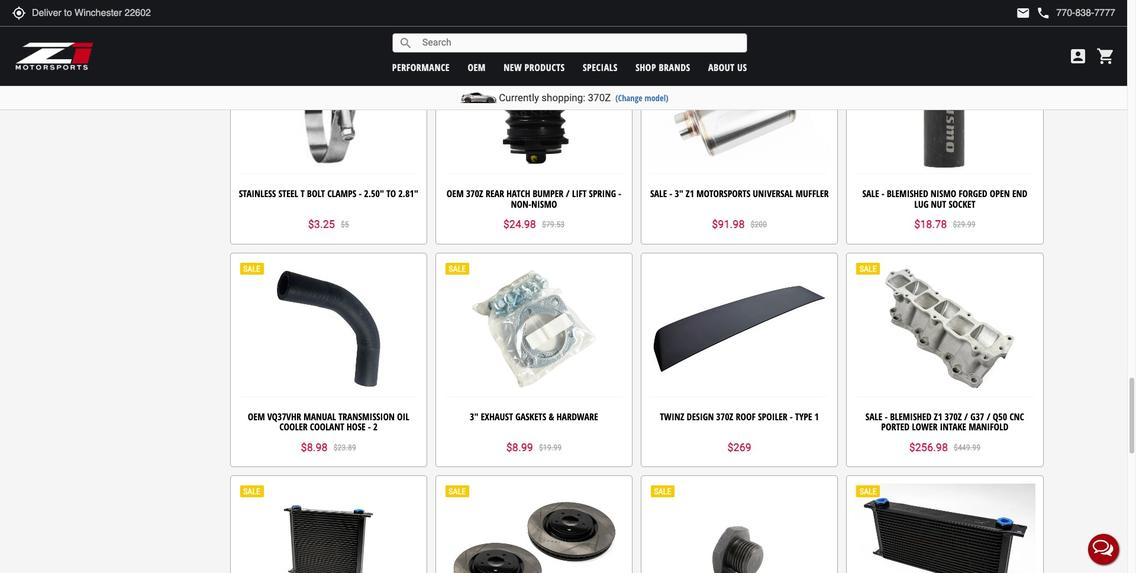 Task type: locate. For each thing, give the bounding box(es) containing it.
1 horizontal spatial /
[[965, 410, 969, 423]]

transmission
[[339, 410, 395, 423]]

oem vq37vhr manual transmission oil cooler coolant hose - 2
[[248, 410, 410, 434]]

z1 inside sale - blemished z1 370z / g37 / q50 cnc ported lower intake manifold
[[935, 410, 943, 423]]

oem left new at the top left of page
[[468, 61, 486, 74]]

blemished up '$256.98'
[[891, 410, 932, 423]]

1 horizontal spatial z1
[[935, 410, 943, 423]]

3" left motorsports
[[675, 187, 684, 200]]

brands
[[659, 61, 691, 74]]

socket
[[949, 198, 976, 211]]

new products
[[504, 61, 565, 74]]

about
[[709, 61, 735, 74]]

model)
[[645, 92, 669, 104]]

0 horizontal spatial nismo
[[532, 198, 558, 211]]

currently shopping: 370z (change model)
[[499, 92, 669, 104]]

0 horizontal spatial oem
[[248, 410, 265, 423]]

mail link
[[1017, 6, 1031, 20]]

370z
[[588, 92, 611, 104], [466, 187, 484, 200], [717, 410, 734, 423], [945, 410, 963, 423]]

- left lower
[[885, 410, 888, 423]]

sale inside sale - blemished z1 370z / g37 / q50 cnc ported lower intake manifold
[[866, 410, 883, 423]]

/ left 'g37'
[[965, 410, 969, 423]]

lower
[[913, 421, 938, 434]]

shop
[[636, 61, 657, 74]]

blemished inside the 'sale - blemished nismo forged open end lug nut socket'
[[887, 187, 929, 200]]

/ left the lift
[[566, 187, 570, 200]]

(change
[[616, 92, 643, 104]]

stainless
[[239, 187, 276, 200]]

intake
[[941, 421, 967, 434]]

to
[[387, 187, 396, 200]]

$8.98
[[301, 441, 328, 453]]

vq37vhr
[[267, 410, 301, 423]]

3" exhaust gaskets & hardware
[[470, 410, 599, 423]]

steel
[[279, 187, 298, 200]]

370z inside the 'oem 370z rear hatch bumper / lift spring - non-nismo'
[[466, 187, 484, 200]]

hardware
[[557, 410, 599, 423]]

oil
[[397, 410, 410, 423]]

(change model) link
[[616, 92, 669, 104]]

- left motorsports
[[670, 187, 673, 200]]

3" left exhaust on the bottom of page
[[470, 410, 479, 423]]

- left the 2
[[368, 421, 371, 434]]

370z left roof
[[717, 410, 734, 423]]

sale - blemished nismo forged open end lug nut socket
[[863, 187, 1028, 211]]

new
[[504, 61, 522, 74]]

manual
[[304, 410, 336, 423]]

/ inside the 'oem 370z rear hatch bumper / lift spring - non-nismo'
[[566, 187, 570, 200]]

$24.98
[[504, 218, 536, 230]]

- left lug
[[882, 187, 885, 200]]

/
[[566, 187, 570, 200], [965, 410, 969, 423], [987, 410, 991, 423]]

blemished left nut in the top right of the page
[[887, 187, 929, 200]]

oem
[[468, 61, 486, 74], [447, 187, 464, 200], [248, 410, 265, 423]]

bumper
[[533, 187, 564, 200]]

1 horizontal spatial nismo
[[931, 187, 957, 200]]

- right the spring
[[619, 187, 622, 200]]

1 horizontal spatial oem
[[447, 187, 464, 200]]

phone
[[1037, 6, 1051, 20]]

my_location
[[12, 6, 26, 20]]

z1 motorsports logo image
[[15, 41, 94, 71]]

sale left lower
[[866, 410, 883, 423]]

/ for 370z
[[965, 410, 969, 423]]

370z left rear
[[466, 187, 484, 200]]

- inside oem vq37vhr manual transmission oil cooler coolant hose - 2
[[368, 421, 371, 434]]

currently
[[499, 92, 540, 104]]

- left type at the bottom of page
[[790, 410, 793, 423]]

nismo up $79.53
[[532, 198, 558, 211]]

performance
[[392, 61, 450, 74]]

oem inside oem vq37vhr manual transmission oil cooler coolant hose - 2
[[248, 410, 265, 423]]

blemished for nismo
[[887, 187, 929, 200]]

1 vertical spatial z1
[[935, 410, 943, 423]]

oem inside the 'oem 370z rear hatch bumper / lift spring - non-nismo'
[[447, 187, 464, 200]]

0 vertical spatial oem
[[468, 61, 486, 74]]

blemished
[[887, 187, 929, 200], [891, 410, 932, 423]]

sale right the spring
[[651, 187, 668, 200]]

sale inside the 'sale - blemished nismo forged open end lug nut socket'
[[863, 187, 880, 200]]

oem link
[[468, 61, 486, 74]]

nismo right lug
[[931, 187, 957, 200]]

phone link
[[1037, 6, 1116, 20]]

z1 up the $256.98 $449.99
[[935, 410, 943, 423]]

coolant
[[310, 421, 345, 434]]

- inside the 'sale - blemished nismo forged open end lug nut socket'
[[882, 187, 885, 200]]

$23.89
[[334, 443, 356, 452]]

0 vertical spatial 3"
[[675, 187, 684, 200]]

account_box link
[[1066, 47, 1091, 66]]

nismo inside the 'sale - blemished nismo forged open end lug nut socket'
[[931, 187, 957, 200]]

sale for sale - 3" z1 motorsports universal muffler
[[651, 187, 668, 200]]

0 horizontal spatial /
[[566, 187, 570, 200]]

muffler
[[796, 187, 829, 200]]

0 horizontal spatial z1
[[686, 187, 695, 200]]

nismo inside the 'oem 370z rear hatch bumper / lift spring - non-nismo'
[[532, 198, 558, 211]]

/ for bumper
[[566, 187, 570, 200]]

$256.98
[[910, 441, 949, 453]]

$200
[[751, 220, 768, 229]]

&
[[549, 410, 555, 423]]

spring
[[589, 187, 617, 200]]

hose
[[347, 421, 366, 434]]

2 horizontal spatial oem
[[468, 61, 486, 74]]

lug
[[915, 198, 929, 211]]

oem left vq37vhr
[[248, 410, 265, 423]]

1 vertical spatial blemished
[[891, 410, 932, 423]]

0 horizontal spatial 3"
[[470, 410, 479, 423]]

/ right 'g37'
[[987, 410, 991, 423]]

shopping_cart
[[1097, 47, 1116, 66]]

g37
[[971, 410, 985, 423]]

blemished inside sale - blemished z1 370z / g37 / q50 cnc ported lower intake manifold
[[891, 410, 932, 423]]

-
[[359, 187, 362, 200], [619, 187, 622, 200], [670, 187, 673, 200], [882, 187, 885, 200], [790, 410, 793, 423], [885, 410, 888, 423], [368, 421, 371, 434]]

lift
[[572, 187, 587, 200]]

performance link
[[392, 61, 450, 74]]

2 vertical spatial oem
[[248, 410, 265, 423]]

sale left lug
[[863, 187, 880, 200]]

1
[[815, 410, 820, 423]]

0 vertical spatial z1
[[686, 187, 695, 200]]

hatch
[[507, 187, 531, 200]]

0 vertical spatial blemished
[[887, 187, 929, 200]]

$91.98
[[712, 218, 745, 230]]

z1 left motorsports
[[686, 187, 695, 200]]

$449.99
[[955, 443, 981, 452]]

370z left 'g37'
[[945, 410, 963, 423]]

forged
[[959, 187, 988, 200]]

sale
[[651, 187, 668, 200], [863, 187, 880, 200], [866, 410, 883, 423]]

- inside the 'oem 370z rear hatch bumper / lift spring - non-nismo'
[[619, 187, 622, 200]]

- left 2.50"
[[359, 187, 362, 200]]

$19.99
[[539, 443, 562, 452]]

1 vertical spatial oem
[[447, 187, 464, 200]]

shopping:
[[542, 92, 586, 104]]

$256.98 $449.99
[[910, 441, 981, 453]]

oem left rear
[[447, 187, 464, 200]]

nismo
[[931, 187, 957, 200], [532, 198, 558, 211]]

sale for sale - blemished z1 370z / g37 / q50 cnc ported lower intake manifold
[[866, 410, 883, 423]]

$8.99
[[507, 441, 533, 453]]

1 vertical spatial 3"
[[470, 410, 479, 423]]



Task type: vqa. For each thing, say whether or not it's contained in the screenshot.


Task type: describe. For each thing, give the bounding box(es) containing it.
about us
[[709, 61, 748, 74]]

exhaust
[[481, 410, 513, 423]]

shop brands
[[636, 61, 691, 74]]

$3.25 $5
[[308, 218, 349, 230]]

twinz
[[660, 410, 685, 423]]

oem for oem 370z rear hatch bumper / lift spring - non-nismo
[[447, 187, 464, 200]]

370z inside sale - blemished z1 370z / g37 / q50 cnc ported lower intake manifold
[[945, 410, 963, 423]]

$18.78 $29.99
[[915, 218, 976, 230]]

z1 for blemished
[[935, 410, 943, 423]]

2
[[374, 421, 378, 434]]

t
[[301, 187, 305, 200]]

2.81"
[[399, 187, 419, 200]]

q50
[[994, 410, 1008, 423]]

motorsports
[[697, 187, 751, 200]]

manifold
[[969, 421, 1009, 434]]

clamps
[[328, 187, 357, 200]]

oem for oem link
[[468, 61, 486, 74]]

account_box
[[1069, 47, 1088, 66]]

$24.98 $79.53
[[504, 218, 565, 230]]

ported
[[882, 421, 910, 434]]

- inside sale - blemished z1 370z / g37 / q50 cnc ported lower intake manifold
[[885, 410, 888, 423]]

bolt
[[307, 187, 325, 200]]

nut
[[932, 198, 947, 211]]

$3.25
[[308, 218, 335, 230]]

open
[[991, 187, 1011, 200]]

2.50"
[[364, 187, 384, 200]]

mail phone
[[1017, 6, 1051, 20]]

twinz design 370z roof spoiler - type 1
[[660, 410, 820, 423]]

specials
[[583, 61, 618, 74]]

$29.99
[[954, 220, 976, 229]]

universal
[[753, 187, 794, 200]]

z1 for 3"
[[686, 187, 695, 200]]

stainless steel t bolt clamps - 2.50" to 2.81"
[[239, 187, 419, 200]]

$8.98 $23.89
[[301, 441, 356, 453]]

shop brands link
[[636, 61, 691, 74]]

sale - blemished z1 370z / g37 / q50 cnc ported lower intake manifold
[[866, 410, 1025, 434]]

2 horizontal spatial /
[[987, 410, 991, 423]]

mail
[[1017, 6, 1031, 20]]

us
[[738, 61, 748, 74]]

sale for sale - blemished nismo forged open end lug nut socket
[[863, 187, 880, 200]]

Search search field
[[413, 34, 747, 52]]

$18.78
[[915, 218, 948, 230]]

370z left (change
[[588, 92, 611, 104]]

cnc
[[1010, 410, 1025, 423]]

shopping_cart link
[[1094, 47, 1116, 66]]

spoiler
[[759, 410, 788, 423]]

specials link
[[583, 61, 618, 74]]

$79.53
[[542, 220, 565, 229]]

search
[[399, 36, 413, 50]]

$269
[[728, 441, 752, 454]]

sale - 3" z1 motorsports universal muffler
[[651, 187, 829, 200]]

gaskets
[[516, 410, 547, 423]]

rear
[[486, 187, 505, 200]]

$8.99 $19.99
[[507, 441, 562, 453]]

type
[[796, 410, 813, 423]]

about us link
[[709, 61, 748, 74]]

1 horizontal spatial 3"
[[675, 187, 684, 200]]

products
[[525, 61, 565, 74]]

roof
[[736, 410, 756, 423]]

non-
[[511, 198, 532, 211]]

new products link
[[504, 61, 565, 74]]

$91.98 $200
[[712, 218, 768, 230]]

blemished for z1
[[891, 410, 932, 423]]

oem for oem vq37vhr manual transmission oil cooler coolant hose - 2
[[248, 410, 265, 423]]

cooler
[[280, 421, 308, 434]]

oem 370z rear hatch bumper / lift spring - non-nismo
[[447, 187, 622, 211]]

end
[[1013, 187, 1028, 200]]

$5
[[341, 220, 349, 229]]



